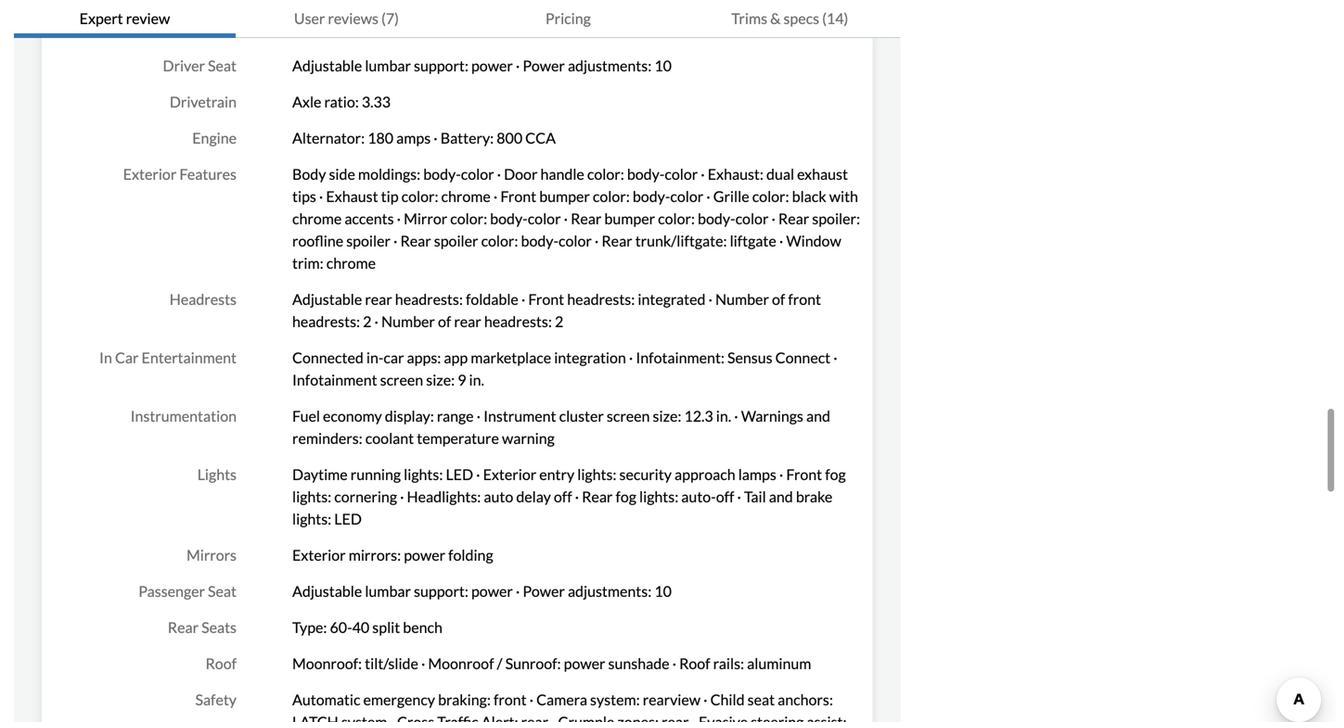 Task type: vqa. For each thing, say whether or not it's contained in the screenshot.
the middle OR
no



Task type: locate. For each thing, give the bounding box(es) containing it.
0 vertical spatial lumbar
[[365, 57, 411, 75]]

adjustments: down pricing tab
[[568, 57, 652, 75]]

headrests:
[[395, 290, 463, 309], [567, 290, 635, 309], [292, 313, 360, 331], [484, 313, 552, 331]]

1 horizontal spatial bumper
[[604, 210, 655, 228]]

10 for passenger seat
[[654, 583, 672, 601]]

0 vertical spatial adjustable
[[292, 57, 362, 75]]

tab list containing expert review
[[14, 0, 901, 38]]

sunroof:
[[505, 655, 561, 673]]

0 vertical spatial size:
[[426, 371, 455, 389]]

0 horizontal spatial front
[[494, 691, 527, 709]]

power up moonroof: tilt/slide · moonroof / sunroof: power sunshade · roof rails: aluminum
[[523, 583, 565, 601]]

adjustable lumbar support: power · power adjustments: 10
[[292, 57, 672, 75], [292, 583, 672, 601]]

chrome up roofline
[[292, 210, 342, 228]]

and right warnings
[[806, 407, 830, 425]]

pricing
[[545, 9, 591, 27]]

0 vertical spatial adjustable lumbar support: power · power adjustments: 10
[[292, 57, 672, 75]]

screen inside fuel economy display: range · instrument cluster screen size: 12.3 in. · warnings and reminders: coolant temperature warning
[[607, 407, 650, 425]]

· down tip
[[397, 210, 401, 228]]

driver seat
[[163, 57, 237, 75]]

0 horizontal spatial led
[[334, 510, 362, 528]]

type: 60-40 split bench
[[292, 619, 443, 637]]

seat for driver seat
[[208, 57, 237, 75]]

passenger seat
[[139, 583, 237, 601]]

1 vertical spatial 10
[[654, 583, 672, 601]]

integrated
[[638, 290, 706, 309]]

1 off from the left
[[554, 488, 572, 506]]

rear seats
[[168, 619, 237, 637]]

0 horizontal spatial spoiler
[[346, 232, 391, 250]]

accents
[[345, 210, 394, 228]]

connect
[[775, 349, 831, 367]]

front down "door"
[[500, 187, 536, 206]]

0 vertical spatial exterior
[[123, 165, 177, 183]]

0 horizontal spatial size:
[[426, 371, 455, 389]]

2 seat from the top
[[208, 583, 237, 601]]

size:
[[426, 371, 455, 389], [653, 407, 681, 425]]

fog
[[825, 466, 846, 484], [616, 488, 637, 506]]

power down pricing tab
[[523, 57, 565, 75]]

1 adjustable lumbar support: power · power adjustments: 10 from the top
[[292, 57, 672, 75]]

1 horizontal spatial front
[[788, 290, 821, 309]]

in car entertainment
[[99, 349, 237, 367]]

1 vertical spatial chrome
[[292, 210, 342, 228]]

color
[[461, 165, 494, 183], [665, 165, 698, 183], [670, 187, 704, 206], [528, 210, 561, 228], [735, 210, 769, 228], [559, 232, 592, 250]]

2 vertical spatial front
[[786, 466, 822, 484]]

3.33
[[362, 93, 391, 111]]

warning
[[502, 430, 555, 448]]

2 up the "integration"
[[555, 313, 563, 331]]

rear left the trunk/liftgate:
[[602, 232, 633, 250]]

1 vertical spatial in.
[[716, 407, 731, 425]]

0 vertical spatial led
[[446, 466, 473, 484]]

adjustable for passenger seat
[[292, 583, 362, 601]]

0 horizontal spatial fog
[[616, 488, 637, 506]]

chrome up mirror
[[441, 187, 491, 206]]

0 vertical spatial screen
[[380, 371, 423, 389]]

0 vertical spatial front
[[788, 290, 821, 309]]

led up headlights:
[[446, 466, 473, 484]]

of up the app
[[438, 313, 451, 331]]

exterior for exterior mirrors: power folding
[[292, 547, 346, 565]]

2 adjustable lumbar support: power · power adjustments: 10 from the top
[[292, 583, 672, 601]]

· down running
[[400, 488, 404, 506]]

rear down rearview
[[662, 714, 689, 723]]

support:
[[414, 57, 469, 75], [414, 583, 469, 601]]

1 vertical spatial adjustable
[[292, 290, 362, 309]]

adjustable up axle ratio: 3.33
[[292, 57, 362, 75]]

1 vertical spatial bumper
[[604, 210, 655, 228]]

in.
[[469, 371, 484, 389], [716, 407, 731, 425]]

2
[[363, 313, 372, 331], [555, 313, 563, 331]]

1 lumbar from the top
[[365, 57, 411, 75]]

1 horizontal spatial led
[[446, 466, 473, 484]]

2 vertical spatial chrome
[[326, 254, 376, 272]]

reminders:
[[292, 430, 363, 448]]

1 10 from the top
[[654, 57, 672, 75]]

· right liftgate
[[779, 232, 783, 250]]

exterior for exterior features
[[123, 165, 177, 183]]

2 off from the left
[[716, 488, 734, 506]]

2 adjustable from the top
[[292, 290, 362, 309]]

exterior left mirrors:
[[292, 547, 346, 565]]

screen down car
[[380, 371, 423, 389]]

10 for driver seat
[[654, 57, 672, 75]]

adjustable up 60-
[[292, 583, 362, 601]]

2 support: from the top
[[414, 583, 469, 601]]

headrests: up the "integration"
[[567, 290, 635, 309]]

front right foldable
[[528, 290, 564, 309]]

front up connect
[[788, 290, 821, 309]]

1 vertical spatial lumbar
[[365, 583, 411, 601]]

support: up bench
[[414, 583, 469, 601]]

off left tail
[[716, 488, 734, 506]]

adjustments: up the sunshade at bottom
[[568, 583, 652, 601]]

· up liftgate
[[772, 210, 776, 228]]

grille
[[713, 187, 749, 206]]

lumbar for driver seat
[[365, 57, 411, 75]]

1 vertical spatial front
[[528, 290, 564, 309]]

features
[[179, 165, 237, 183]]

2 up "in-"
[[363, 313, 372, 331]]

screen inside connected in-car apps: app marketplace integration · infotainment: sensus connect · infotainment screen size: 9 in.
[[380, 371, 423, 389]]

1 horizontal spatial screen
[[607, 407, 650, 425]]

screen
[[380, 371, 423, 389], [607, 407, 650, 425]]

1 horizontal spatial exterior
[[292, 547, 346, 565]]

review
[[126, 9, 170, 27]]

front up alert:
[[494, 691, 527, 709]]

1 support: from the top
[[414, 57, 469, 75]]

1 vertical spatial adjustable lumbar support: power · power adjustments: 10
[[292, 583, 672, 601]]

instrumentation
[[130, 407, 237, 425]]

1 vertical spatial of
[[438, 313, 451, 331]]

1 power from the top
[[523, 57, 565, 75]]

and right tail
[[769, 488, 793, 506]]

zones:
[[617, 714, 659, 723]]

1 vertical spatial size:
[[653, 407, 681, 425]]

headrests: up apps:
[[395, 290, 463, 309]]

body side moldings: body-color · door handle color: body-color · exhaust: dual exhaust tips · exhaust tip color: chrome · front bumper color: body-color · grille color: black with chrome accents · mirror color: body-color · rear bumper color: body-color · rear spoiler: roofline spoiler · rear spoiler color: body-color · rear trunk/liftgate: liftgate · window trim: chrome
[[292, 165, 860, 272]]

coolant
[[365, 430, 414, 448]]

power
[[471, 57, 513, 75], [404, 547, 445, 565], [471, 583, 513, 601], [564, 655, 605, 673]]

bumper down handle
[[539, 187, 590, 206]]

1 vertical spatial power
[[523, 583, 565, 601]]

fog down security
[[616, 488, 637, 506]]

2 power from the top
[[523, 583, 565, 601]]

2 horizontal spatial exterior
[[483, 466, 537, 484]]

3 adjustable from the top
[[292, 583, 362, 601]]

1 horizontal spatial 2
[[555, 313, 563, 331]]

1 vertical spatial adjustments:
[[568, 583, 652, 601]]

· right range
[[477, 407, 481, 425]]

rear
[[365, 290, 392, 309], [454, 313, 481, 331], [521, 714, 548, 723], [662, 714, 689, 723]]

2 vertical spatial exterior
[[292, 547, 346, 565]]

1 vertical spatial support:
[[414, 583, 469, 601]]

· right foldable
[[521, 290, 525, 309]]

seat up seats
[[208, 583, 237, 601]]

1 adjustments: from the top
[[568, 57, 652, 75]]

· up adjustable rear headrests: foldable · front headrests: integrated · number of front headrests: 2 · number of rear headrests: 2
[[595, 232, 599, 250]]

size: left 9
[[426, 371, 455, 389]]

black
[[792, 187, 826, 206]]

led
[[446, 466, 473, 484], [334, 510, 362, 528]]

rear down foldable
[[454, 313, 481, 331]]

running
[[351, 466, 401, 484]]

adjustments: for driver seat
[[568, 57, 652, 75]]

fuel economy display: range · instrument cluster screen size: 12.3 in. · warnings and reminders: coolant temperature warning
[[292, 407, 830, 448]]

1 vertical spatial and
[[769, 488, 793, 506]]

cluster
[[559, 407, 604, 425]]

0 vertical spatial adjustments:
[[568, 57, 652, 75]]

0 vertical spatial bumper
[[539, 187, 590, 206]]

rear inside daytime running lights: led · exterior entry lights: security approach lamps · front fog lights: cornering · headlights: auto delay off · rear fog lights: auto-off · tail and brake lights: led
[[582, 488, 613, 506]]

exterior features
[[123, 165, 237, 183]]

1 horizontal spatial and
[[806, 407, 830, 425]]

led down cornering
[[334, 510, 362, 528]]

tilt/slide
[[365, 655, 418, 673]]

0 horizontal spatial 2
[[363, 313, 372, 331]]

front inside daytime running lights: led · exterior entry lights: security approach lamps · front fog lights: cornering · headlights: auto delay off · rear fog lights: auto-off · tail and brake lights: led
[[786, 466, 822, 484]]

1 vertical spatial exterior
[[483, 466, 537, 484]]

1 vertical spatial front
[[494, 691, 527, 709]]

0 vertical spatial front
[[500, 187, 536, 206]]

1 vertical spatial number
[[381, 313, 435, 331]]

0 horizontal spatial and
[[769, 488, 793, 506]]

trims
[[731, 9, 767, 27]]

bumper
[[539, 187, 590, 206], [604, 210, 655, 228]]

lumbar
[[365, 57, 411, 75], [365, 583, 411, 601]]

headrests: down foldable
[[484, 313, 552, 331]]

moonroof
[[428, 655, 494, 673]]

adjustments: for passenger seat
[[568, 583, 652, 601]]

spoiler down the accents
[[346, 232, 391, 250]]

pricing tab
[[457, 0, 679, 38]]

(7)
[[381, 9, 399, 27]]

1 horizontal spatial spoiler
[[434, 232, 478, 250]]

front inside body side moldings: body-color · door handle color: body-color · exhaust: dual exhaust tips · exhaust tip color: chrome · front bumper color: body-color · grille color: black with chrome accents · mirror color: body-color · rear bumper color: body-color · rear spoiler: roofline spoiler · rear spoiler color: body-color · rear trunk/liftgate: liftgate · window trim: chrome
[[500, 187, 536, 206]]

· left camera on the left bottom of page
[[530, 691, 534, 709]]

front
[[788, 290, 821, 309], [494, 691, 527, 709]]

front inside adjustable rear headrests: foldable · front headrests: integrated · number of front headrests: 2 · number of rear headrests: 2
[[528, 290, 564, 309]]

moonroof: tilt/slide · moonroof / sunroof: power sunshade · roof rails: aluminum
[[292, 655, 811, 673]]

rear
[[571, 210, 602, 228], [778, 210, 809, 228], [400, 232, 431, 250], [602, 232, 633, 250], [582, 488, 613, 506], [168, 619, 199, 637]]

1 2 from the left
[[363, 313, 372, 331]]

1 horizontal spatial number
[[715, 290, 769, 309]]

1 horizontal spatial in.
[[716, 407, 731, 425]]

seat for passenger seat
[[208, 583, 237, 601]]

off down the entry
[[554, 488, 572, 506]]

number up car
[[381, 313, 435, 331]]

power
[[523, 57, 565, 75], [523, 583, 565, 601]]

· right the sunshade at bottom
[[672, 655, 676, 673]]

1 adjustable from the top
[[292, 57, 362, 75]]

0 vertical spatial 10
[[654, 57, 672, 75]]

1 vertical spatial seat
[[208, 583, 237, 601]]

0 vertical spatial of
[[772, 290, 785, 309]]

in-
[[366, 349, 384, 367]]

adjustable for headrests
[[292, 290, 362, 309]]

of up connect
[[772, 290, 785, 309]]

exterior up the auto at the bottom
[[483, 466, 537, 484]]

adjustable for driver seat
[[292, 57, 362, 75]]

0 vertical spatial seat
[[208, 57, 237, 75]]

0 vertical spatial fog
[[825, 466, 846, 484]]

· left tail
[[737, 488, 741, 506]]

automatic emergency braking: front · camera system: rearview · child seat anchors: latch system · cross traffic alert: rear · crumple zones: rear · evasive steering assist
[[292, 691, 860, 723]]

rear down mirror
[[400, 232, 431, 250]]

adjustable inside adjustable rear headrests: foldable · front headrests: integrated · number of front headrests: 2 · number of rear headrests: 2
[[292, 290, 362, 309]]

1 vertical spatial screen
[[607, 407, 650, 425]]

0 horizontal spatial screen
[[380, 371, 423, 389]]

lumbar up 'split'
[[365, 583, 411, 601]]

1 horizontal spatial size:
[[653, 407, 681, 425]]

roofline
[[292, 232, 343, 250]]

0 horizontal spatial roof
[[206, 655, 237, 673]]

support: for passenger seat
[[414, 583, 469, 601]]

fog up "brake"
[[825, 466, 846, 484]]

rear right delay
[[582, 488, 613, 506]]

exterior
[[123, 165, 177, 183], [483, 466, 537, 484], [292, 547, 346, 565]]

· left exhaust:
[[701, 165, 705, 183]]

0 horizontal spatial number
[[381, 313, 435, 331]]

alternator:
[[292, 129, 365, 147]]

2 vertical spatial adjustable
[[292, 583, 362, 601]]

tab list
[[14, 0, 901, 38]]

screen right cluster
[[607, 407, 650, 425]]

0 vertical spatial support:
[[414, 57, 469, 75]]

0 vertical spatial power
[[523, 57, 565, 75]]

· right amps
[[434, 129, 438, 147]]

bumper up the trunk/liftgate:
[[604, 210, 655, 228]]

size: left the 12.3
[[653, 407, 681, 425]]

1 horizontal spatial roof
[[679, 655, 710, 673]]

adjustable down trim: on the left top of page
[[292, 290, 362, 309]]

0 horizontal spatial exterior
[[123, 165, 177, 183]]

support: up alternator: 180 amps · battery: 800 cca
[[414, 57, 469, 75]]

chrome down roofline
[[326, 254, 376, 272]]

infotainment
[[292, 371, 377, 389]]

0 vertical spatial in.
[[469, 371, 484, 389]]

in. right the 12.3
[[716, 407, 731, 425]]

0 horizontal spatial bumper
[[539, 187, 590, 206]]

reviews
[[328, 9, 379, 27]]

2 adjustments: from the top
[[568, 583, 652, 601]]

adjustments:
[[568, 57, 652, 75], [568, 583, 652, 601]]

· up sunroof:
[[516, 583, 520, 601]]

infotainment:
[[636, 349, 725, 367]]

1 seat from the top
[[208, 57, 237, 75]]

0 horizontal spatial in.
[[469, 371, 484, 389]]

0 horizontal spatial off
[[554, 488, 572, 506]]

60-
[[330, 619, 352, 637]]

in. inside connected in-car apps: app marketplace integration · infotainment: sensus connect · infotainment screen size: 9 in.
[[469, 371, 484, 389]]

steering
[[751, 714, 804, 723]]

adjustable lumbar support: power · power adjustments: 10 down folding
[[292, 583, 672, 601]]

spoiler
[[346, 232, 391, 250], [434, 232, 478, 250]]

size: inside connected in-car apps: app marketplace integration · infotainment: sensus connect · infotainment screen size: 9 in.
[[426, 371, 455, 389]]

1 horizontal spatial of
[[772, 290, 785, 309]]

headrests: up "connected"
[[292, 313, 360, 331]]

number up the sensus
[[715, 290, 769, 309]]

in. right 9
[[469, 371, 484, 389]]

ratio:
[[324, 93, 359, 111]]

exterior left features
[[123, 165, 177, 183]]

type:
[[292, 619, 327, 637]]

· down handle
[[564, 210, 568, 228]]

moldings:
[[358, 165, 420, 183]]

system:
[[590, 691, 640, 709]]

seat right 'driver' on the left top of the page
[[208, 57, 237, 75]]

expert
[[79, 9, 123, 27]]

0 vertical spatial and
[[806, 407, 830, 425]]

front up "brake"
[[786, 466, 822, 484]]

bench
[[403, 619, 443, 637]]

spoiler down mirror
[[434, 232, 478, 250]]

· left the grille
[[706, 187, 710, 206]]

roof down seats
[[206, 655, 237, 673]]

2 10 from the top
[[654, 583, 672, 601]]

power down folding
[[471, 583, 513, 601]]

2 lumbar from the top
[[365, 583, 411, 601]]

· right the "integration"
[[629, 349, 633, 367]]

1 horizontal spatial off
[[716, 488, 734, 506]]

adjustable lumbar support: power · power adjustments: 10 up battery:
[[292, 57, 672, 75]]



Task type: describe. For each thing, give the bounding box(es) containing it.
1 horizontal spatial fog
[[825, 466, 846, 484]]

· down the accents
[[393, 232, 398, 250]]

expert review
[[79, 9, 170, 27]]

power up '800'
[[471, 57, 513, 75]]

exhaust:
[[708, 165, 764, 183]]

0 vertical spatial number
[[715, 290, 769, 309]]

· left child
[[703, 691, 708, 709]]

lights
[[197, 466, 237, 484]]

connected
[[292, 349, 364, 367]]

battery:
[[441, 129, 494, 147]]

car
[[115, 349, 139, 367]]

automatic
[[292, 691, 360, 709]]

trunk/liftgate:
[[635, 232, 727, 250]]

front inside automatic emergency braking: front · camera system: rearview · child seat anchors: latch system · cross traffic alert: rear · crumple zones: rear · evasive steering assist
[[494, 691, 527, 709]]

· down '800'
[[494, 187, 498, 206]]

delay
[[516, 488, 551, 506]]

1 vertical spatial fog
[[616, 488, 637, 506]]

· right lamps
[[779, 466, 783, 484]]

with
[[829, 187, 858, 206]]

· right tilt/slide
[[421, 655, 425, 673]]

180
[[368, 129, 394, 147]]

auto
[[484, 488, 513, 506]]

lamps
[[738, 466, 777, 484]]

front inside adjustable rear headrests: foldable · front headrests: integrated · number of front headrests: 2 · number of rear headrests: 2
[[788, 290, 821, 309]]

· down pricing tab
[[516, 57, 520, 75]]

folding
[[448, 547, 493, 565]]

adjustable lumbar support: power · power adjustments: 10 for driver seat
[[292, 57, 672, 75]]

split
[[372, 619, 400, 637]]

support: for driver seat
[[414, 57, 469, 75]]

· left "door"
[[497, 165, 501, 183]]

handle
[[541, 165, 584, 183]]

instrument
[[484, 407, 556, 425]]

adjustable rear headrests: foldable · front headrests: integrated · number of front headrests: 2 · number of rear headrests: 2
[[292, 290, 821, 331]]

tip
[[381, 187, 399, 206]]

· down camera on the left bottom of page
[[551, 714, 555, 723]]

1 spoiler from the left
[[346, 232, 391, 250]]

user
[[294, 9, 325, 27]]

daytime
[[292, 466, 348, 484]]

specs
[[784, 9, 819, 27]]

body
[[292, 165, 326, 183]]

2 roof from the left
[[679, 655, 710, 673]]

cross
[[397, 714, 434, 723]]

power left folding
[[404, 547, 445, 565]]

trims & specs (14) tab
[[679, 0, 901, 38]]

amps
[[396, 129, 431, 147]]

app
[[444, 349, 468, 367]]

evasive
[[699, 714, 748, 723]]

seats
[[201, 619, 237, 637]]

2 2 from the left
[[555, 313, 563, 331]]

drivetrain
[[170, 93, 237, 111]]

2 spoiler from the left
[[434, 232, 478, 250]]

anchors:
[[778, 691, 833, 709]]

engine
[[192, 129, 237, 147]]

1 roof from the left
[[206, 655, 237, 673]]

spoiler:
[[812, 210, 860, 228]]

· left warnings
[[734, 407, 738, 425]]

axle ratio: 3.33
[[292, 93, 391, 111]]

connected in-car apps: app marketplace integration · infotainment: sensus connect · infotainment screen size: 9 in.
[[292, 349, 838, 389]]

9
[[458, 371, 466, 389]]

cca
[[525, 129, 556, 147]]

1 vertical spatial led
[[334, 510, 362, 528]]

rear down camera on the left bottom of page
[[521, 714, 548, 723]]

power for driver seat
[[523, 57, 565, 75]]

expert review tab
[[14, 0, 236, 38]]

lumbar for passenger seat
[[365, 583, 411, 601]]

size: inside fuel economy display: range · instrument cluster screen size: 12.3 in. · warnings and reminders: coolant temperature warning
[[653, 407, 681, 425]]

headrests
[[170, 290, 237, 309]]

rails:
[[713, 655, 744, 673]]

· down rearview
[[692, 714, 696, 723]]

foldable
[[466, 290, 519, 309]]

system
[[341, 714, 387, 723]]

adjustable lumbar support: power · power adjustments: 10 for passenger seat
[[292, 583, 672, 601]]

exterior inside daytime running lights: led · exterior entry lights: security approach lamps · front fog lights: cornering · headlights: auto delay off · rear fog lights: auto-off · tail and brake lights: led
[[483, 466, 537, 484]]

driver
[[163, 57, 205, 75]]

rear down handle
[[571, 210, 602, 228]]

power for passenger seat
[[523, 583, 565, 601]]

and inside fuel economy display: range · instrument cluster screen size: 12.3 in. · warnings and reminders: coolant temperature warning
[[806, 407, 830, 425]]

emergency
[[363, 691, 435, 709]]

in
[[99, 349, 112, 367]]

integration
[[554, 349, 626, 367]]

tail
[[744, 488, 766, 506]]

tips
[[292, 187, 316, 206]]

entertainment
[[142, 349, 237, 367]]

· right tips at the top of page
[[319, 187, 323, 206]]

side
[[329, 165, 355, 183]]

exhaust
[[326, 187, 378, 206]]

in. inside fuel economy display: range · instrument cluster screen size: 12.3 in. · warnings and reminders: coolant temperature warning
[[716, 407, 731, 425]]

rearview
[[643, 691, 701, 709]]

seat
[[748, 691, 775, 709]]

mirrors:
[[349, 547, 401, 565]]

temperature
[[417, 430, 499, 448]]

auto-
[[681, 488, 716, 506]]

fuel
[[292, 407, 320, 425]]

· right connect
[[834, 349, 838, 367]]

mirror
[[404, 210, 447, 228]]

brake
[[796, 488, 833, 506]]

economy
[[323, 407, 382, 425]]

car
[[384, 349, 404, 367]]

power up camera on the left bottom of page
[[564, 655, 605, 673]]

and inside daytime running lights: led · exterior entry lights: security approach lamps · front fog lights: cornering · headlights: auto delay off · rear fog lights: auto-off · tail and brake lights: led
[[769, 488, 793, 506]]

40
[[352, 619, 370, 637]]

child
[[710, 691, 745, 709]]

(14)
[[822, 9, 848, 27]]

traffic
[[437, 714, 478, 723]]

sunshade
[[608, 655, 670, 673]]

· up headlights:
[[476, 466, 480, 484]]

daytime running lights: led · exterior entry lights: security approach lamps · front fog lights: cornering · headlights: auto delay off · rear fog lights: auto-off · tail and brake lights: led
[[292, 466, 846, 528]]

/
[[497, 655, 502, 673]]

apps:
[[407, 349, 441, 367]]

rear up "in-"
[[365, 290, 392, 309]]

0 horizontal spatial of
[[438, 313, 451, 331]]

warnings
[[741, 407, 803, 425]]

cornering
[[334, 488, 397, 506]]

· right integrated
[[709, 290, 713, 309]]

trim:
[[292, 254, 324, 272]]

aluminum
[[747, 655, 811, 673]]

user reviews (7) tab
[[236, 0, 457, 38]]

latch
[[292, 714, 338, 723]]

· up "in-"
[[374, 313, 378, 331]]

rear down black
[[778, 210, 809, 228]]

exterior mirrors: power folding
[[292, 547, 493, 565]]

&
[[770, 9, 781, 27]]

· down emergency
[[390, 714, 394, 723]]

trims & specs (14)
[[731, 9, 848, 27]]

sensus
[[728, 349, 773, 367]]

headlights:
[[407, 488, 481, 506]]

crumple
[[558, 714, 615, 723]]

security
[[619, 466, 672, 484]]

camera
[[536, 691, 587, 709]]

0 vertical spatial chrome
[[441, 187, 491, 206]]

rear left seats
[[168, 619, 199, 637]]

· right delay
[[575, 488, 579, 506]]



